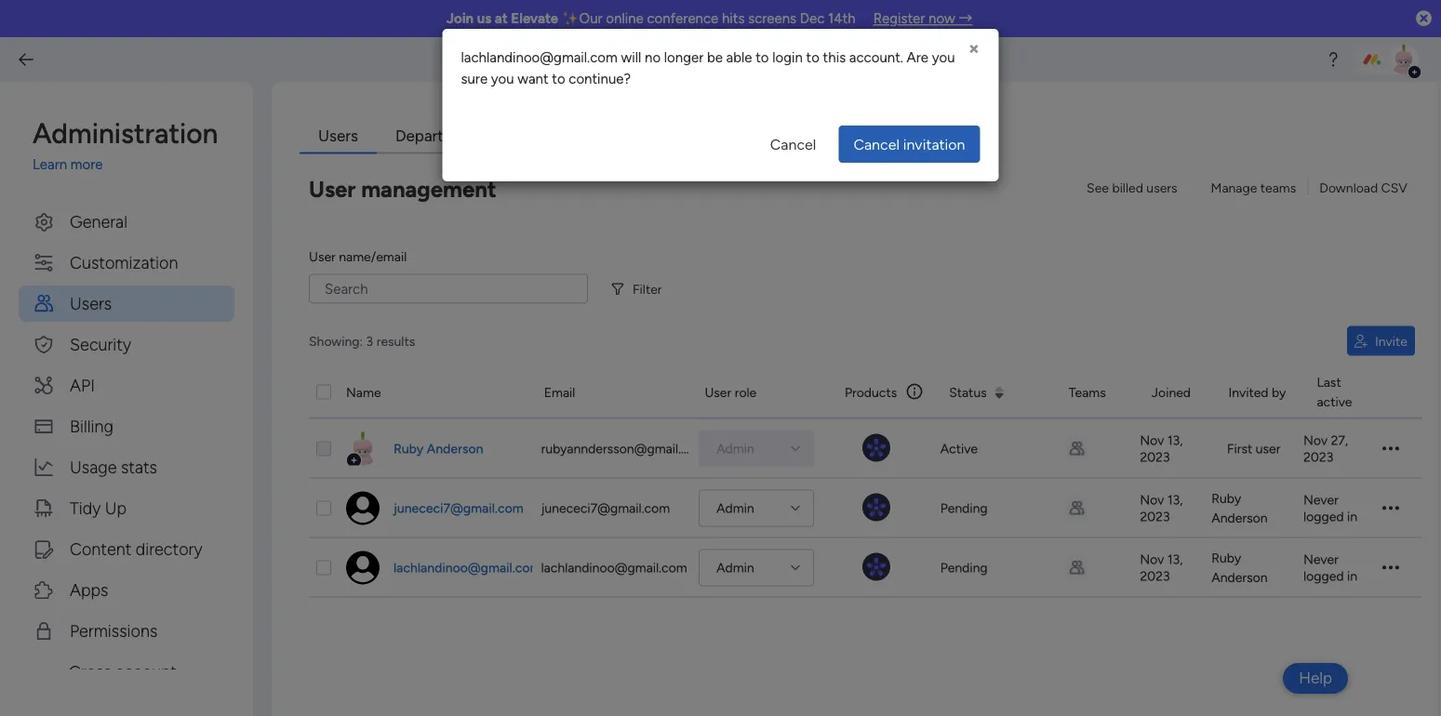 Task type: describe. For each thing, give the bounding box(es) containing it.
this
[[823, 49, 846, 66]]

3 row from the top
[[309, 479, 1423, 538]]

component image for pending
[[862, 494, 890, 521]]

screens
[[748, 10, 796, 27]]

us
[[477, 10, 491, 27]]

usage stats
[[70, 457, 157, 477]]

download csv
[[1320, 180, 1408, 195]]

invite button
[[1347, 326, 1415, 356]]

user role
[[705, 384, 757, 400]]

able
[[726, 49, 752, 66]]

billed
[[1112, 180, 1143, 195]]

ruby anderson for lachlandinoo@gmail.com
[[1212, 550, 1268, 586]]

learn
[[33, 156, 67, 173]]

1 admin from the top
[[717, 441, 754, 457]]

3
[[366, 333, 373, 349]]

user
[[1256, 441, 1281, 457]]

add or edit team image for active
[[1063, 435, 1091, 463]]

never logged in for junececi7@gmail.com
[[1304, 492, 1357, 525]]

results
[[376, 333, 415, 349]]

cancel invitation
[[853, 135, 965, 153]]

are
[[907, 49, 929, 66]]

2 horizontal spatial to
[[806, 49, 820, 66]]

0 vertical spatial ruby
[[394, 441, 424, 457]]

role
[[735, 384, 757, 400]]

customization button
[[19, 244, 234, 281]]

anderson for lachlandinoo@gmail.com
[[1212, 570, 1268, 586]]

never logged in for lachlandinoo@gmail.com
[[1304, 552, 1357, 584]]

nov inside nov 27, 2023
[[1304, 433, 1328, 448]]

row containing nov 13, 2023
[[309, 419, 1423, 479]]

lachlandinoo@gmail.com inside "lachlandinoo@gmail.com will no longer be able to login to this account. are you sure you want to continue?"
[[461, 49, 618, 66]]

content
[[70, 539, 131, 559]]

login
[[772, 49, 803, 66]]

users
[[1147, 180, 1177, 195]]

join us at elevate ✨ our online conference hits screens dec 14th
[[446, 10, 856, 27]]

no
[[645, 49, 661, 66]]

help image
[[1324, 50, 1343, 69]]

invitation
[[903, 135, 965, 153]]

invited by
[[1228, 384, 1286, 400]]

want
[[518, 70, 549, 87]]

stats
[[121, 457, 157, 477]]

api
[[70, 375, 95, 395]]

manage
[[1211, 180, 1257, 195]]

active
[[1317, 394, 1352, 410]]

add or edit team image for pending
[[1063, 554, 1091, 582]]

general
[[70, 211, 127, 231]]

automations ownership
[[681, 126, 849, 145]]

nov 27, 2023
[[1304, 433, 1348, 465]]

lachlandinoo@gmail.com link
[[391, 559, 541, 577]]

permissions
[[70, 621, 158, 641]]

2023 for junececi7@gmail.com
[[1140, 509, 1170, 525]]

cross
[[69, 661, 112, 681]]

nov 13, 2023 for junececi7@gmail.com
[[1140, 492, 1183, 525]]

user name/email
[[309, 249, 407, 265]]

joined
[[1152, 384, 1191, 400]]

download csv button
[[1312, 173, 1415, 202]]

name/email
[[339, 249, 407, 265]]

register now → link
[[873, 10, 973, 27]]

0 vertical spatial ruby anderson link
[[391, 440, 486, 458]]

user for user name/email
[[309, 249, 336, 265]]

13, for rubyanndersson@gmail.com
[[1167, 433, 1183, 448]]

ruby anderson image
[[1389, 45, 1419, 74]]

email
[[544, 384, 575, 400]]

api button
[[19, 367, 234, 403]]

first
[[1227, 441, 1253, 457]]

ruby for lachlandinoo@gmail.com
[[1212, 550, 1241, 566]]

see
[[1087, 180, 1109, 195]]

lachlandinoo@gmail.com image
[[346, 551, 380, 585]]

users button
[[19, 285, 234, 321]]

ruby anderson link for junececi7@gmail.com
[[1212, 489, 1296, 528]]

row containing last active
[[309, 367, 1423, 419]]

see billed users button
[[1079, 173, 1185, 202]]

register
[[873, 10, 925, 27]]

name
[[346, 384, 381, 400]]

lachlandinoo@gmail.com will no longer be able to login to this account. are you sure you want to continue?
[[461, 49, 955, 87]]

our
[[579, 10, 603, 27]]

sure
[[461, 70, 488, 87]]

user for user role
[[705, 384, 731, 400]]

learn more link
[[33, 154, 234, 175]]

permissions button
[[19, 613, 234, 649]]

ruby anderson image
[[346, 432, 380, 466]]

administration learn more
[[33, 116, 218, 173]]

tidy
[[70, 498, 101, 518]]

general button
[[19, 203, 234, 240]]

apps button
[[19, 572, 234, 608]]

see billed users
[[1087, 180, 1177, 195]]

copier
[[69, 687, 116, 707]]

csv
[[1381, 180, 1408, 195]]

billing
[[70, 416, 113, 436]]

v2 surface invite image
[[1355, 334, 1368, 348]]

customization
[[70, 252, 178, 272]]

logged for junececi7@gmail.com
[[1304, 509, 1344, 525]]

never for lachlandinoo@gmail.com
[[1304, 552, 1339, 568]]

be
[[707, 49, 723, 66]]

usage stats button
[[19, 449, 234, 485]]

products
[[845, 384, 897, 400]]

tidy up button
[[19, 490, 234, 526]]

cross account copier
[[69, 661, 177, 707]]

nov 13, 2023 for rubyanndersson@gmail.com
[[1140, 433, 1183, 465]]

ruby anderson link for lachlandinoo@gmail.com
[[1212, 548, 1296, 588]]

13, for junececi7@gmail.com
[[1167, 492, 1183, 508]]

more
[[70, 156, 103, 173]]

1 vertical spatial you
[[491, 70, 514, 87]]

join
[[446, 10, 474, 27]]

row group containing nov 13, 2023
[[309, 419, 1423, 598]]

up
[[105, 498, 127, 518]]

help
[[1299, 669, 1332, 688]]

continue?
[[569, 70, 631, 87]]

in for junececi7@gmail.com
[[1347, 509, 1357, 525]]

elevate
[[511, 10, 558, 27]]

departments link
[[377, 119, 506, 154]]

ruby for junececi7@gmail.com
[[1212, 491, 1241, 507]]



Task type: locate. For each thing, give the bounding box(es) containing it.
pending for lachlandinoo@gmail.com
[[940, 560, 988, 576]]

departments
[[395, 126, 488, 145]]

component image for active
[[862, 434, 890, 462]]

usage
[[70, 457, 117, 477]]

manage teams button
[[1203, 173, 1304, 202]]

download
[[1320, 180, 1378, 195]]

nov for lachlandinoo@gmail.com
[[1140, 552, 1164, 568]]

2 add or edit team image from the top
[[1063, 554, 1091, 582]]

1 vertical spatial admin
[[717, 501, 754, 516]]

→
[[959, 10, 973, 27]]

you right the "sure"
[[491, 70, 514, 87]]

ruby
[[394, 441, 424, 457], [1212, 491, 1241, 507], [1212, 550, 1241, 566]]

2 vertical spatial 13,
[[1167, 552, 1183, 568]]

lachlandinoo@gmail.com
[[461, 49, 618, 66], [394, 560, 541, 576], [541, 560, 687, 576]]

0 horizontal spatial cancel
[[770, 135, 816, 153]]

anderson
[[427, 441, 483, 457], [1212, 510, 1268, 526], [1212, 570, 1268, 586]]

1 vertical spatial logged
[[1304, 568, 1344, 584]]

invite
[[1375, 333, 1408, 349]]

0 vertical spatial in
[[1347, 509, 1357, 525]]

user for user management
[[309, 176, 356, 203]]

1 vertical spatial never
[[1304, 552, 1339, 568]]

0 vertical spatial pending
[[940, 501, 988, 516]]

in for lachlandinoo@gmail.com
[[1347, 568, 1357, 584]]

1 horizontal spatial junececi7@gmail.com
[[541, 501, 670, 516]]

ruby anderson link
[[391, 440, 486, 458], [1212, 489, 1296, 528], [1212, 548, 1296, 588]]

add or edit team image down add or edit team icon
[[1063, 554, 1091, 582]]

2 nov 13, 2023 from the top
[[1140, 492, 1183, 525]]

1 add or edit team image from the top
[[1063, 435, 1091, 463]]

ruby anderson for junececi7@gmail.com
[[1212, 491, 1268, 526]]

0 vertical spatial ruby anderson
[[394, 441, 483, 457]]

1 junececi7@gmail.com from the left
[[394, 501, 524, 516]]

junececi7@gmail.com image
[[346, 492, 380, 525]]

users link
[[300, 119, 377, 154]]

directory
[[136, 539, 202, 559]]

manage teams
[[1211, 180, 1296, 195]]

1 vertical spatial add or edit team image
[[1063, 554, 1091, 582]]

2 never from the top
[[1304, 552, 1339, 568]]

nov 13, 2023 for lachlandinoo@gmail.com
[[1140, 552, 1183, 584]]

hits
[[722, 10, 745, 27]]

1 vertical spatial in
[[1347, 568, 1357, 584]]

3 nov 13, 2023 from the top
[[1140, 552, 1183, 584]]

to right want
[[552, 70, 565, 87]]

automations
[[681, 126, 772, 145]]

pending right component icon
[[940, 560, 988, 576]]

to right able
[[756, 49, 769, 66]]

user down users link
[[309, 176, 356, 203]]

admin for junececi7@gmail.com
[[717, 501, 754, 516]]

1 vertical spatial ruby anderson link
[[1212, 489, 1296, 528]]

will
[[621, 49, 641, 66]]

rubyanndersson@gmail.com
[[541, 441, 707, 457]]

2 cancel from the left
[[853, 135, 900, 153]]

0 vertical spatial nov 13, 2023
[[1140, 433, 1183, 465]]

14th
[[828, 10, 856, 27]]

component image down "products"
[[862, 434, 890, 462]]

v2 ellipsis image right the 27,
[[1383, 440, 1399, 458]]

junececi7@gmail.com up 'lachlandinoo@gmail.com' link
[[394, 501, 524, 516]]

0 vertical spatial logged
[[1304, 509, 1344, 525]]

user
[[309, 176, 356, 203], [309, 249, 336, 265], [705, 384, 731, 400]]

nov for junececi7@gmail.com
[[1140, 492, 1164, 508]]

users up the security
[[70, 293, 112, 313]]

cancel
[[770, 135, 816, 153], [853, 135, 900, 153]]

✨
[[562, 10, 576, 27]]

2 13, from the top
[[1167, 492, 1183, 508]]

administration
[[33, 116, 218, 150]]

to left this
[[806, 49, 820, 66]]

0 vertical spatial v2 ellipsis image
[[1383, 440, 1399, 458]]

nov 13, 2023
[[1140, 433, 1183, 465], [1140, 492, 1183, 525], [1140, 552, 1183, 584]]

1 horizontal spatial you
[[932, 49, 955, 66]]

anderson for junececi7@gmail.com
[[1212, 510, 1268, 526]]

2023 for lachlandinoo@gmail.com
[[1140, 568, 1170, 584]]

2 junececi7@gmail.com from the left
[[541, 501, 670, 516]]

1 horizontal spatial to
[[756, 49, 769, 66]]

showing: 3 results
[[309, 333, 415, 349]]

v2 ellipsis image
[[1383, 500, 1399, 517]]

2 vertical spatial anderson
[[1212, 570, 1268, 586]]

junececi7@gmail.com
[[394, 501, 524, 516], [541, 501, 670, 516]]

users inside button
[[70, 293, 112, 313]]

1 component image from the top
[[862, 434, 890, 462]]

3 13, from the top
[[1167, 552, 1183, 568]]

add or edit team image
[[1063, 435, 1091, 463], [1063, 554, 1091, 582]]

last
[[1317, 374, 1341, 390]]

first user
[[1227, 441, 1281, 457]]

register now →
[[873, 10, 973, 27]]

admin
[[717, 441, 754, 457], [717, 501, 754, 516], [717, 560, 754, 576]]

junececi7@gmail.com down rubyanndersson@gmail.com
[[541, 501, 670, 516]]

dec
[[800, 10, 825, 27]]

× button
[[968, 36, 980, 60]]

in
[[1347, 509, 1357, 525], [1347, 568, 1357, 584]]

v2 ellipsis image down v2 ellipsis icon
[[1383, 559, 1399, 577]]

1 vertical spatial ruby anderson
[[1212, 491, 1268, 526]]

tidy up
[[70, 498, 127, 518]]

0 vertical spatial you
[[932, 49, 955, 66]]

security
[[70, 334, 131, 354]]

v2 ellipsis image
[[1383, 440, 1399, 458], [1383, 559, 1399, 577]]

1 logged from the top
[[1304, 509, 1344, 525]]

users up "user management"
[[318, 126, 358, 145]]

management
[[361, 176, 496, 203]]

Search text field
[[309, 274, 588, 304]]

1 vertical spatial anderson
[[1212, 510, 1268, 526]]

back to workspace image
[[17, 50, 35, 69]]

2 admin from the top
[[717, 501, 754, 516]]

active
[[940, 441, 978, 457]]

1 row from the top
[[309, 367, 1423, 419]]

13, for lachlandinoo@gmail.com
[[1167, 552, 1183, 568]]

2 vertical spatial nov 13, 2023
[[1140, 552, 1183, 584]]

never for junececi7@gmail.com
[[1304, 492, 1339, 508]]

never
[[1304, 492, 1339, 508], [1304, 552, 1339, 568]]

row
[[309, 367, 1423, 419], [309, 419, 1423, 479], [309, 479, 1423, 538], [309, 538, 1423, 598]]

content directory
[[70, 539, 202, 559]]

user management
[[309, 176, 496, 203]]

0 vertical spatial add or edit team image
[[1063, 435, 1091, 463]]

2 component image from the top
[[862, 494, 890, 521]]

×
[[968, 36, 980, 60]]

1 nov 13, 2023 from the top
[[1140, 433, 1183, 465]]

component image up component icon
[[862, 494, 890, 521]]

v2 ellipsis image for nov 27, 2023
[[1383, 440, 1399, 458]]

13,
[[1167, 433, 1183, 448], [1167, 492, 1183, 508], [1167, 552, 1183, 568]]

you right are
[[932, 49, 955, 66]]

last active
[[1317, 374, 1352, 410]]

0 vertical spatial admin
[[717, 441, 754, 457]]

0 vertical spatial users
[[318, 126, 358, 145]]

billing button
[[19, 408, 234, 444]]

conference
[[647, 10, 718, 27]]

security button
[[19, 326, 234, 362]]

invited
[[1228, 384, 1269, 400]]

1 v2 ellipsis image from the top
[[1383, 440, 1399, 458]]

3 admin from the top
[[717, 560, 754, 576]]

2023 inside nov 27, 2023
[[1304, 449, 1333, 465]]

user left role
[[705, 384, 731, 400]]

1 vertical spatial nov 13, 2023
[[1140, 492, 1183, 525]]

1 vertical spatial user
[[309, 249, 336, 265]]

cancel for cancel invitation
[[853, 135, 900, 153]]

1 vertical spatial users
[[70, 293, 112, 313]]

1 vertical spatial pending
[[940, 560, 988, 576]]

2 vertical spatial ruby anderson link
[[1212, 548, 1296, 588]]

0 horizontal spatial junececi7@gmail.com
[[394, 501, 524, 516]]

27,
[[1331, 433, 1348, 448]]

2 logged from the top
[[1304, 568, 1344, 584]]

1 horizontal spatial users
[[318, 126, 358, 145]]

grid containing last active
[[309, 367, 1423, 698]]

row group
[[309, 419, 1423, 598]]

2 v2 ellipsis image from the top
[[1383, 559, 1399, 577]]

v2 ellipsis image for never logged in
[[1383, 559, 1399, 577]]

pending down active
[[940, 501, 988, 516]]

help button
[[1283, 663, 1348, 694]]

logged for lachlandinoo@gmail.com
[[1304, 568, 1344, 584]]

1 pending from the top
[[940, 501, 988, 516]]

1 horizontal spatial cancel
[[853, 135, 900, 153]]

user left name/email
[[309, 249, 336, 265]]

0 horizontal spatial users
[[70, 293, 112, 313]]

grid
[[309, 367, 1423, 698]]

never logged in
[[1304, 492, 1357, 525], [1304, 552, 1357, 584]]

0 horizontal spatial to
[[552, 70, 565, 87]]

0 vertical spatial never
[[1304, 492, 1339, 508]]

2 pending from the top
[[940, 560, 988, 576]]

automations ownership link
[[662, 119, 868, 154]]

0 vertical spatial never logged in
[[1304, 492, 1357, 525]]

0 vertical spatial 13,
[[1167, 433, 1183, 448]]

cancel for cancel
[[770, 135, 816, 153]]

2 never logged in from the top
[[1304, 552, 1357, 584]]

0 vertical spatial anderson
[[427, 441, 483, 457]]

online
[[606, 10, 644, 27]]

add or edit team image down the teams on the bottom right
[[1063, 435, 1091, 463]]

you
[[932, 49, 955, 66], [491, 70, 514, 87]]

2 row from the top
[[309, 419, 1423, 479]]

1 vertical spatial never logged in
[[1304, 552, 1357, 584]]

junececi7@gmail.com link
[[391, 499, 526, 518]]

component image
[[862, 434, 890, 462], [862, 494, 890, 521]]

add or edit team image
[[1063, 494, 1091, 522]]

showing:
[[309, 333, 363, 349]]

2 vertical spatial user
[[705, 384, 731, 400]]

component image
[[862, 553, 890, 581]]

2023
[[1140, 449, 1170, 465], [1304, 449, 1333, 465], [1140, 509, 1170, 525], [1140, 568, 1170, 584]]

1 vertical spatial 13,
[[1167, 492, 1183, 508]]

user inside row
[[705, 384, 731, 400]]

content directory button
[[19, 531, 234, 567]]

nov for rubyanndersson@gmail.com
[[1140, 433, 1164, 448]]

0 vertical spatial component image
[[862, 434, 890, 462]]

account.
[[849, 49, 903, 66]]

2 vertical spatial ruby anderson
[[1212, 550, 1268, 586]]

by
[[1272, 384, 1286, 400]]

0 vertical spatial user
[[309, 176, 356, 203]]

1 never from the top
[[1304, 492, 1339, 508]]

1 vertical spatial v2 ellipsis image
[[1383, 559, 1399, 577]]

2023 for rubyanndersson@gmail.com
[[1140, 449, 1170, 465]]

cancel button
[[755, 126, 831, 163]]

pending for junececi7@gmail.com
[[940, 501, 988, 516]]

4 row from the top
[[309, 538, 1423, 598]]

1 cancel from the left
[[770, 135, 816, 153]]

admin for lachlandinoo@gmail.com
[[717, 560, 754, 576]]

ruby anderson
[[394, 441, 483, 457], [1212, 491, 1268, 526], [1212, 550, 1268, 586]]

account
[[116, 661, 177, 681]]

1 in from the top
[[1347, 509, 1357, 525]]

1 never logged in from the top
[[1304, 492, 1357, 525]]

2 vertical spatial ruby
[[1212, 550, 1241, 566]]

1 vertical spatial component image
[[862, 494, 890, 521]]

at
[[495, 10, 508, 27]]

1 vertical spatial ruby
[[1212, 491, 1241, 507]]

cross account copier button
[[19, 654, 234, 715]]

logged
[[1304, 509, 1344, 525], [1304, 568, 1344, 584]]

0 horizontal spatial you
[[491, 70, 514, 87]]

1 13, from the top
[[1167, 433, 1183, 448]]

2 in from the top
[[1347, 568, 1357, 584]]

2 vertical spatial admin
[[717, 560, 754, 576]]



Task type: vqa. For each thing, say whether or not it's contained in the screenshot.
the topmost option
no



